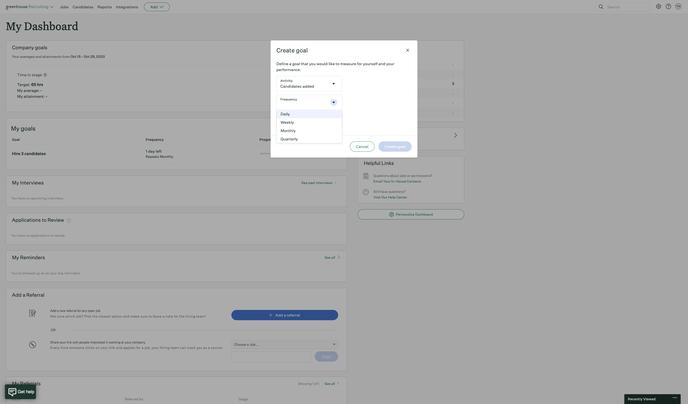 Task type: vqa. For each thing, say whether or not it's contained in the screenshot.
topmost LinkedIn
no



Task type: describe. For each thing, give the bounding box(es) containing it.
people
[[364, 132, 380, 138]]

you've followed up on all your due reminders.
[[11, 271, 81, 275]]

greenhouse recruiting image
[[6, 4, 50, 10]]

applications
[[31, 233, 50, 238]]

1 horizontal spatial 1
[[313, 382, 314, 386]]

or
[[51, 328, 56, 332]]

your up "time"
[[60, 340, 66, 344]]

list box containing daily
[[277, 110, 342, 143]]

your right job,
[[152, 346, 159, 350]]

job...
[[250, 342, 259, 346]]

1 vertical spatial link
[[109, 346, 115, 350]]

dashboard for personalize dashboard
[[416, 212, 433, 216]]

about
[[390, 174, 400, 178]]

like
[[329, 61, 335, 66]]

time
[[61, 346, 68, 350]]

1 day left repeats monthly
[[146, 149, 173, 159]]

open
[[88, 309, 95, 313]]

job
[[96, 309, 100, 313]]

2 - link from the top
[[358, 89, 464, 98]]

personalize
[[396, 212, 415, 216]]

all
[[398, 46, 403, 51]]

reports
[[97, 4, 112, 9]]

have for upcoming
[[18, 196, 25, 200]]

new
[[59, 309, 65, 313]]

personalize dashboard link
[[358, 209, 465, 220]]

2 horizontal spatial 1
[[318, 382, 320, 386]]

1 horizontal spatial 3
[[452, 81, 455, 86]]

weekly
[[281, 120, 294, 125]]

company 2 last link
[[358, 141, 464, 150]]

viewed
[[644, 397, 656, 401]]

in-
[[392, 179, 396, 183]]

you have no upcoming interviews.
[[11, 196, 64, 200]]

review.
[[54, 233, 66, 238]]

for inside share your link with people interested in working at your company every time someone clicks on your link and applies for a job, your hiring team can track you as a source.
[[136, 346, 141, 350]]

dashboard for my dashboard
[[24, 19, 78, 33]]

that
[[301, 61, 309, 66]]

my for dashboard
[[6, 19, 22, 33]]

cancel button
[[350, 141, 375, 152]]

0 vertical spatial create
[[277, 47, 295, 54]]

65
[[31, 82, 36, 87]]

you inside share your link with people interested in working at your company every time someone clicks on your link and applies for a job, your hiring team can track you as a source.
[[197, 346, 203, 350]]

reminders
[[20, 254, 45, 260]]

have for visit
[[381, 190, 388, 194]]

a inside define a goal that you would like to measure for yourself and your performance.
[[289, 61, 292, 66]]

people i'm following
[[364, 132, 411, 138]]

define a goal that you would like to measure for yourself and your performance.
[[277, 61, 395, 72]]

add for add
[[150, 4, 158, 9]]

pick
[[84, 314, 91, 318]]

referral
[[26, 292, 44, 298]]

jobs
[[400, 174, 407, 178]]

no for applications
[[26, 233, 30, 238]]

td button
[[676, 3, 682, 9]]

reports link
[[97, 4, 112, 9]]

candidates
[[24, 151, 46, 156]]

quarterly
[[281, 136, 298, 141]]

my for referrals
[[12, 381, 19, 387]]

help
[[388, 195, 396, 199]]

0 vertical spatial your
[[12, 54, 19, 59]]

you for you have no upcoming interviews.
[[11, 196, 17, 200]]

tasks
[[404, 46, 415, 51]]

for right note
[[174, 314, 179, 318]]

track
[[187, 346, 196, 350]]

you've
[[11, 271, 21, 275]]

you inside define a goal that you would like to measure for yourself and your performance.
[[309, 61, 316, 66]]

see past interviews
[[302, 181, 333, 185]]

0 vertical spatial all
[[332, 255, 336, 259]]

2 vertical spatial all
[[332, 382, 335, 386]]

center
[[397, 195, 408, 199]]

hiring inside "add a new referral for any open job not sure which job? pick the closest option and make sure to leave a note for the hiring team!"
[[186, 314, 196, 318]]

add a referral
[[276, 313, 300, 318]]

people
[[79, 340, 89, 344]]

to left review
[[42, 217, 47, 223]]

in inside share your link with people interested in working at your company every time someone clicks on your link and applies for a job, your hiring team can track you as a source.
[[106, 340, 108, 344]]

following
[[389, 132, 411, 138]]

showing 1 of 1
[[298, 382, 320, 386]]

0 vertical spatial create goal
[[277, 47, 308, 54]]

a inside button
[[284, 313, 286, 318]]

name
[[11, 397, 20, 401]]

review
[[48, 217, 64, 223]]

choose a job...
[[234, 342, 259, 346]]

and inside define a goal that you would like to measure for yourself and your performance.
[[379, 61, 386, 66]]

your down the interested on the bottom of page
[[101, 346, 108, 350]]

0 vertical spatial see all link
[[325, 255, 341, 259]]

you for you have no applications to review.
[[11, 233, 17, 238]]

0 vertical spatial link
[[67, 340, 72, 344]]

add a referral
[[12, 292, 44, 298]]

1 - link from the top
[[358, 69, 464, 79]]

your inside define a goal that you would like to measure for yourself and your performance.
[[387, 61, 395, 66]]

clicks
[[85, 346, 95, 350]]

see goal dashboard link
[[305, 45, 341, 50]]

daily
[[281, 111, 290, 116]]

which
[[66, 314, 75, 318]]

any
[[82, 309, 87, 313]]

1 vertical spatial all
[[46, 271, 49, 275]]

someone
[[69, 346, 84, 350]]

hire
[[12, 151, 20, 156]]

jobs
[[60, 4, 69, 9]]

working
[[109, 340, 121, 344]]

0 horizontal spatial in
[[28, 72, 31, 77]]

my for interviews
[[12, 180, 19, 186]]

2 toggle flyout image from the top
[[332, 100, 337, 105]]

of
[[315, 382, 318, 386]]

monthly inside the 1 day left repeats monthly
[[160, 154, 173, 159]]

1 vertical spatial see all link
[[325, 379, 341, 388]]

2
[[379, 144, 381, 148]]

needs decision
[[363, 62, 388, 66]]

Search text field
[[607, 3, 646, 10]]

2 oct from the left
[[84, 54, 90, 59]]

hiring inside share your link with people interested in working at your company every time someone clicks on your link and applies for a job, your hiring team can track you as a source.
[[160, 346, 170, 350]]

1 toggle flyout image from the top
[[332, 81, 337, 86]]

referral inside "add a new referral for any open job not sure which job? pick the closest option and make sure to leave a note for the hiring team!"
[[66, 309, 77, 313]]

applications to review
[[12, 217, 64, 223]]

1 oct from the left
[[71, 54, 76, 59]]

share your link with people interested in working at your company every time someone clicks on your link and applies for a job, your hiring team can track you as a source.
[[50, 340, 224, 350]]

referral inside button
[[287, 313, 300, 318]]

1 vertical spatial see all
[[325, 382, 335, 386]]

interviews
[[316, 181, 333, 185]]

my dashboard
[[6, 19, 78, 33]]

contacts
[[407, 179, 422, 183]]

email your in-house contacts link
[[374, 179, 422, 184]]

option
[[112, 314, 122, 318]]

attainments
[[42, 54, 62, 59]]

average:
[[24, 88, 39, 93]]

company 2 last
[[363, 144, 389, 148]]

goal up the that
[[296, 47, 308, 54]]

all tasks button
[[397, 43, 416, 53]]

29,
[[90, 54, 96, 59]]

with
[[73, 340, 79, 344]]

for inside define a goal that you would like to measure for yourself and your performance.
[[357, 61, 362, 66]]

our
[[382, 195, 388, 199]]

goal inside define a goal that you would like to measure for yourself and your performance.
[[292, 61, 300, 66]]

team
[[171, 346, 179, 350]]

see for company goals
[[305, 45, 312, 50]]

integrations link
[[116, 4, 138, 9]]

at
[[121, 340, 124, 344]]

see past interviews link
[[299, 178, 341, 185]]

note
[[166, 314, 173, 318]]

weekly option
[[277, 118, 342, 126]]

your averages and attainments from oct 15 - oct 29, 2023
[[12, 54, 105, 59]]

upcoming
[[31, 196, 46, 200]]

showing
[[298, 382, 312, 386]]

hrs
[[37, 82, 43, 87]]

company
[[132, 340, 146, 344]]

helpful
[[364, 160, 381, 166]]

1 the from the left
[[92, 314, 98, 318]]

people i'm following link
[[358, 128, 465, 141]]



Task type: locate. For each thing, give the bounding box(es) containing it.
averages
[[20, 54, 35, 59]]

0 vertical spatial goals
[[35, 44, 47, 51]]

candidates link
[[73, 4, 94, 9]]

goal
[[313, 45, 321, 50], [296, 47, 308, 54], [292, 61, 300, 66], [300, 125, 308, 130]]

have up our
[[381, 190, 388, 194]]

you left as
[[197, 346, 203, 350]]

on inside share your link with people interested in working at your company every time someone clicks on your link and applies for a job, your hiring team can track you as a source.
[[96, 346, 100, 350]]

1 horizontal spatial link
[[109, 346, 115, 350]]

1 horizontal spatial oct
[[84, 54, 90, 59]]

goals for company goals
[[35, 44, 47, 51]]

referred for
[[125, 397, 143, 401]]

to inside define a goal that you would like to measure for yourself and your performance.
[[336, 61, 340, 66]]

share
[[50, 340, 59, 344]]

hire 3 candidates
[[12, 151, 46, 156]]

0 horizontal spatial 3
[[21, 151, 24, 156]]

reminders.
[[64, 271, 81, 275]]

to inside "add a new referral for any open job not sure which job? pick the closest option and make sure to leave a note for the hiring team!"
[[149, 314, 152, 318]]

link down working
[[109, 346, 115, 350]]

the right note
[[179, 314, 185, 318]]

on down the interested on the bottom of page
[[96, 346, 100, 350]]

every
[[50, 346, 60, 350]]

to right like
[[336, 61, 340, 66]]

visit our help center link
[[374, 195, 408, 200]]

1 vertical spatial in
[[106, 340, 108, 344]]

in left working
[[106, 340, 108, 344]]

0 horizontal spatial your
[[12, 54, 19, 59]]

0 vertical spatial dashboard
[[24, 19, 78, 33]]

0 vertical spatial on
[[41, 271, 45, 275]]

a
[[289, 61, 292, 66], [23, 292, 25, 298], [57, 309, 59, 313], [284, 313, 286, 318], [163, 314, 165, 318], [247, 342, 249, 346], [142, 346, 144, 350], [208, 346, 210, 350]]

add inside button
[[276, 313, 283, 318]]

0 horizontal spatial company
[[12, 44, 34, 51]]

monthly option
[[277, 126, 342, 135]]

your right 'yourself'
[[387, 61, 395, 66]]

have down my interviews at the top left
[[18, 196, 25, 200]]

1 vertical spatial you
[[11, 233, 17, 238]]

1 vertical spatial create goal
[[287, 125, 308, 130]]

1 left day
[[146, 149, 147, 154]]

1 vertical spatial your
[[384, 179, 391, 183]]

decision
[[374, 62, 388, 66]]

no left applications
[[26, 233, 30, 238]]

for
[[357, 61, 362, 66], [77, 309, 81, 313], [174, 314, 179, 318], [136, 346, 141, 350], [139, 397, 143, 401]]

goal
[[12, 137, 20, 142]]

company for company goals
[[12, 44, 34, 51]]

monthly
[[281, 128, 296, 133], [160, 154, 173, 159]]

0 vertical spatial see all
[[325, 255, 336, 259]]

sure right make
[[140, 314, 148, 318]]

email
[[374, 179, 383, 183]]

None number field
[[277, 114, 342, 128]]

hiring left 'team!'
[[186, 314, 196, 318]]

0 vertical spatial you
[[11, 196, 17, 200]]

1 vertical spatial have
[[18, 196, 25, 200]]

repeats
[[146, 154, 159, 159]]

my for reminders
[[12, 254, 19, 260]]

1 vertical spatial company
[[363, 144, 379, 148]]

personalize dashboard
[[396, 212, 433, 216]]

0 horizontal spatial oct
[[71, 54, 76, 59]]

1
[[146, 149, 147, 154], [313, 382, 314, 386], [318, 382, 320, 386]]

for right "referred" on the bottom
[[139, 397, 143, 401]]

measure
[[341, 61, 357, 66]]

see for my reminders
[[325, 255, 331, 259]]

questions?
[[389, 190, 406, 194]]

interviews
[[20, 180, 44, 186]]

None field
[[277, 76, 342, 91], [277, 95, 342, 110], [277, 76, 342, 91], [277, 95, 342, 110]]

create down weekly
[[287, 125, 300, 130]]

no for upcoming
[[26, 196, 30, 200]]

None text field
[[277, 95, 330, 110], [232, 351, 311, 362], [277, 95, 330, 110], [232, 351, 311, 362]]

for down company
[[136, 346, 141, 350]]

questions
[[374, 174, 390, 178]]

monthly down weekly
[[281, 128, 296, 133]]

1 right "of"
[[318, 382, 320, 386]]

for left 'needs'
[[357, 61, 362, 66]]

15
[[77, 54, 81, 59]]

frequency
[[146, 137, 164, 142]]

or
[[408, 174, 411, 178]]

and inside "add a new referral for any open job not sure which job? pick the closest option and make sure to leave a note for the hiring team!"
[[123, 314, 130, 318]]

goals
[[35, 44, 47, 51], [21, 125, 36, 132]]

0 vertical spatial no
[[26, 196, 30, 200]]

1 vertical spatial toggle flyout image
[[332, 100, 337, 105]]

add for add a new referral for any open job not sure which job? pick the closest option and make sure to leave a note for the hiring team!
[[50, 309, 56, 313]]

candidates
[[73, 4, 94, 9]]

1 inside the 1 day left repeats monthly
[[146, 149, 147, 154]]

td
[[677, 5, 681, 8]]

see
[[305, 45, 312, 50], [302, 181, 308, 185], [325, 255, 331, 259], [325, 382, 331, 386]]

1 vertical spatial goals
[[21, 125, 36, 132]]

1 vertical spatial on
[[96, 346, 100, 350]]

0 horizontal spatial 1
[[146, 149, 147, 154]]

to left leave
[[149, 314, 152, 318]]

on right "up"
[[41, 271, 45, 275]]

goal up quarterly option
[[300, 125, 308, 130]]

0 horizontal spatial hiring
[[160, 346, 170, 350]]

sure down new
[[57, 314, 65, 318]]

you
[[309, 61, 316, 66], [197, 346, 203, 350]]

configure image
[[656, 3, 662, 9]]

no left upcoming
[[26, 196, 30, 200]]

monthly down 'left'
[[160, 154, 173, 159]]

0 vertical spatial company
[[12, 44, 34, 51]]

monthly inside monthly option
[[281, 128, 296, 133]]

to left review.
[[51, 233, 54, 238]]

1 horizontal spatial on
[[96, 346, 100, 350]]

1 horizontal spatial dashboard
[[416, 212, 433, 216]]

links
[[382, 160, 394, 166]]

0 horizontal spatial monthly
[[160, 154, 173, 159]]

create
[[277, 47, 295, 54], [287, 125, 300, 130]]

1 horizontal spatial the
[[179, 314, 185, 318]]

1 vertical spatial create
[[287, 125, 300, 130]]

have down applications
[[18, 233, 25, 238]]

day
[[148, 149, 155, 154]]

0 vertical spatial you
[[309, 61, 316, 66]]

you down applications
[[11, 233, 17, 238]]

and right the averages
[[35, 54, 42, 59]]

yourself
[[363, 61, 378, 66]]

1 sure from the left
[[57, 314, 65, 318]]

your inside questions about jobs or permissions? email your in-house contacts
[[384, 179, 391, 183]]

have inside still have questions? visit our help center
[[381, 190, 388, 194]]

dashboard inside 'link'
[[416, 212, 433, 216]]

your left due
[[50, 271, 57, 275]]

0 vertical spatial in
[[28, 72, 31, 77]]

0 vertical spatial 3
[[452, 81, 455, 86]]

your right at
[[125, 340, 131, 344]]

1 vertical spatial monthly
[[160, 154, 173, 159]]

would
[[317, 61, 328, 66]]

1 vertical spatial hiring
[[160, 346, 170, 350]]

you right the that
[[309, 61, 316, 66]]

0 horizontal spatial referral
[[66, 309, 77, 313]]

past
[[308, 181, 316, 185]]

2 you from the top
[[11, 233, 17, 238]]

goals for my goals
[[21, 125, 36, 132]]

and inside share your link with people interested in working at your company every time someone clicks on your link and applies for a job, your hiring team can track you as a source.
[[116, 346, 122, 350]]

referral
[[66, 309, 77, 313], [287, 313, 300, 318]]

1 horizontal spatial hiring
[[186, 314, 196, 318]]

1 horizontal spatial referral
[[287, 313, 300, 318]]

your
[[387, 61, 395, 66], [50, 271, 57, 275], [60, 340, 66, 344], [125, 340, 131, 344], [101, 346, 108, 350], [152, 346, 159, 350]]

0 horizontal spatial dashboard
[[24, 19, 78, 33]]

1 vertical spatial you
[[197, 346, 203, 350]]

2023
[[96, 54, 105, 59]]

1 left "of"
[[313, 382, 314, 386]]

oct left "15"
[[71, 54, 76, 59]]

company goals
[[12, 44, 47, 51]]

progress
[[260, 137, 275, 142]]

from
[[62, 54, 70, 59]]

2 no from the top
[[26, 233, 30, 238]]

0 horizontal spatial on
[[41, 271, 45, 275]]

have for applications
[[18, 233, 25, 238]]

1 horizontal spatial monthly
[[281, 128, 296, 133]]

can
[[180, 346, 186, 350]]

your left the averages
[[12, 54, 19, 59]]

leave
[[153, 314, 162, 318]]

0 vertical spatial have
[[381, 190, 388, 194]]

still have questions? visit our help center
[[374, 190, 408, 199]]

house
[[396, 179, 407, 183]]

create goal up define
[[277, 47, 308, 54]]

1 horizontal spatial your
[[384, 179, 391, 183]]

1 horizontal spatial company
[[363, 144, 379, 148]]

company up the averages
[[12, 44, 34, 51]]

and
[[35, 54, 42, 59], [379, 61, 386, 66], [123, 314, 130, 318], [116, 346, 122, 350]]

1 vertical spatial 3
[[21, 151, 24, 156]]

performance.
[[277, 67, 301, 72]]

and down at
[[116, 346, 122, 350]]

cancel
[[356, 144, 369, 149]]

0 horizontal spatial you
[[197, 346, 203, 350]]

interested
[[90, 340, 105, 344]]

1 vertical spatial dashboard
[[416, 212, 433, 216]]

list box
[[277, 110, 342, 143]]

you have no applications to review.
[[11, 233, 66, 238]]

3 - link from the top
[[358, 98, 464, 108]]

add inside popup button
[[150, 4, 158, 9]]

jobs link
[[60, 4, 69, 9]]

due
[[58, 271, 63, 275]]

toggle flyout image
[[332, 81, 337, 86], [332, 100, 337, 105]]

up
[[36, 271, 40, 275]]

you down my interviews at the top left
[[11, 196, 17, 200]]

see for my interviews
[[302, 181, 308, 185]]

link left "with"
[[67, 340, 72, 344]]

and right 'yourself'
[[379, 61, 386, 66]]

attainment:
[[24, 94, 45, 99]]

hiring
[[186, 314, 196, 318], [160, 346, 170, 350]]

4 - link from the top
[[358, 108, 464, 118]]

link
[[67, 340, 72, 344], [109, 346, 115, 350]]

my for goals
[[11, 125, 19, 132]]

create goal down weekly
[[287, 125, 308, 130]]

my reminders
[[12, 254, 45, 260]]

1 horizontal spatial you
[[309, 61, 316, 66]]

dashboard
[[321, 45, 341, 50]]

dashboard right 'personalize'
[[416, 212, 433, 216]]

0 horizontal spatial the
[[92, 314, 98, 318]]

stage
[[32, 72, 42, 77]]

add inside "add a new referral for any open job not sure which job? pick the closest option and make sure to leave a note for the hiring team!"
[[50, 309, 56, 313]]

add a new referral for any open job not sure which job? pick the closest option and make sure to leave a note for the hiring team!
[[50, 309, 206, 318]]

all
[[332, 255, 336, 259], [46, 271, 49, 275], [332, 382, 335, 386]]

close modal icon image
[[405, 47, 411, 53]]

0 vertical spatial toggle flyout image
[[332, 81, 337, 86]]

job?
[[76, 314, 83, 318]]

create up define
[[277, 47, 295, 54]]

None text field
[[277, 76, 330, 91]]

add for add a referral
[[276, 313, 283, 318]]

your left in-
[[384, 179, 391, 183]]

0 vertical spatial hiring
[[186, 314, 196, 318]]

and left make
[[123, 314, 130, 318]]

dashboard down jobs link
[[24, 19, 78, 33]]

goal left the that
[[292, 61, 300, 66]]

1 vertical spatial no
[[26, 233, 30, 238]]

2 sure from the left
[[140, 314, 148, 318]]

for left any
[[77, 309, 81, 313]]

add for add a referral
[[12, 292, 22, 298]]

oct left 29,
[[84, 54, 90, 59]]

1 horizontal spatial in
[[106, 340, 108, 344]]

1 horizontal spatial sure
[[140, 314, 148, 318]]

make
[[131, 314, 140, 318]]

daily option
[[277, 110, 342, 118]]

1 you from the top
[[11, 196, 17, 200]]

recently
[[628, 397, 643, 401]]

company for company 2 last
[[363, 144, 379, 148]]

progress bar
[[260, 153, 309, 154]]

choose
[[234, 342, 246, 346]]

the down job
[[92, 314, 98, 318]]

team!
[[196, 314, 206, 318]]

you
[[11, 196, 17, 200], [11, 233, 17, 238]]

my goals
[[11, 125, 36, 132]]

followed
[[22, 271, 35, 275]]

0 vertical spatial monthly
[[281, 128, 296, 133]]

0 horizontal spatial link
[[67, 340, 72, 344]]

dashboard
[[24, 19, 78, 33], [416, 212, 433, 216]]

hiring left team
[[160, 346, 170, 350]]

0 horizontal spatial sure
[[57, 314, 65, 318]]

2 vertical spatial have
[[18, 233, 25, 238]]

in right time
[[28, 72, 31, 77]]

goal left dashboard
[[313, 45, 321, 50]]

quarterly option
[[277, 135, 342, 143]]

company left 2
[[363, 144, 379, 148]]

2 the from the left
[[179, 314, 185, 318]]

1 no from the top
[[26, 196, 30, 200]]



